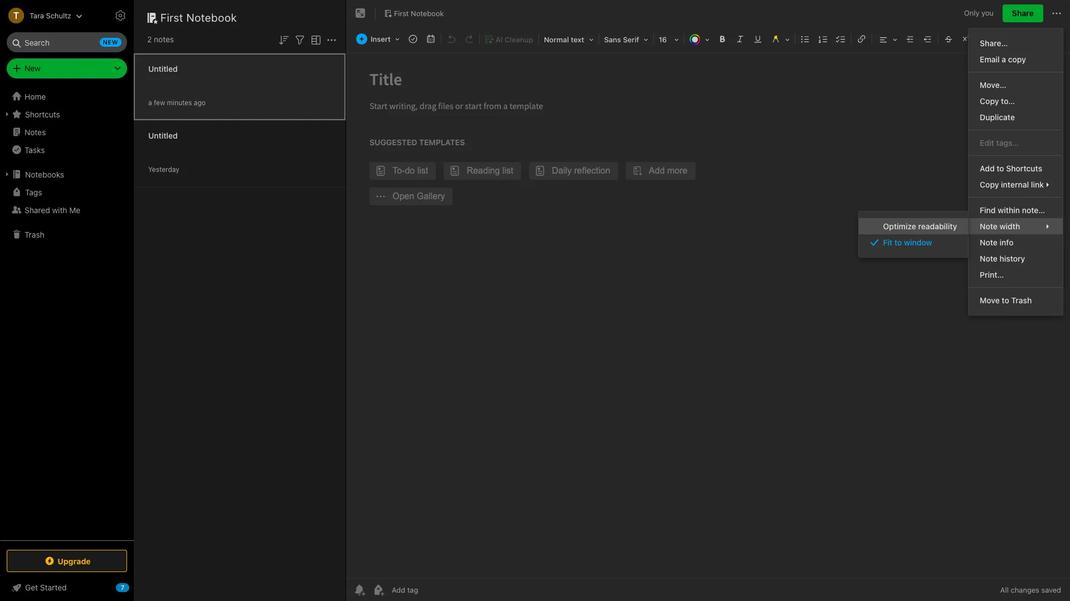 Task type: locate. For each thing, give the bounding box(es) containing it.
1 note from the top
[[980, 222, 998, 231]]

shortcuts down home
[[25, 110, 60, 119]]

2 vertical spatial to
[[1002, 296, 1009, 305]]

a left copy
[[1002, 55, 1006, 64]]

trash inside dropdown list menu
[[1011, 296, 1032, 305]]

More actions field
[[1050, 4, 1063, 22], [325, 32, 338, 47]]

print… link
[[969, 267, 1063, 283]]

0 horizontal spatial more actions field
[[325, 32, 338, 47]]

copy down add
[[980, 180, 999, 190]]

more image
[[996, 31, 1030, 47]]

1 vertical spatial trash
[[1011, 296, 1032, 305]]

1 horizontal spatial trash
[[1011, 296, 1032, 305]]

to right add
[[997, 164, 1004, 173]]

to right fit
[[895, 238, 902, 247]]

superscript image
[[959, 31, 974, 47]]

note window element
[[346, 0, 1070, 602]]

a few minutes ago
[[148, 98, 206, 107]]

only
[[964, 8, 980, 17]]

copy internal link link
[[969, 177, 1063, 193]]

note
[[980, 222, 998, 231], [980, 238, 998, 247], [980, 254, 998, 264]]

new
[[25, 64, 41, 73]]

note inside "menu item"
[[980, 222, 998, 231]]

0 vertical spatial to
[[997, 164, 1004, 173]]

dropdown list menu
[[969, 35, 1063, 309], [859, 218, 968, 251]]

0 vertical spatial a
[[1002, 55, 1006, 64]]

Note Editor text field
[[346, 54, 1070, 579]]

1 horizontal spatial shortcuts
[[1006, 164, 1042, 173]]

first up "task" icon
[[394, 9, 409, 18]]

share button
[[1003, 4, 1043, 22]]

all changes saved
[[1000, 586, 1061, 595]]

shortcuts up copy internal link link
[[1006, 164, 1042, 173]]

optimize
[[883, 222, 916, 231]]

first notebook
[[394, 9, 444, 18], [161, 11, 237, 24]]

tara schultz
[[30, 11, 71, 20]]

home
[[25, 92, 46, 101]]

0 vertical spatial shortcuts
[[25, 110, 60, 119]]

trash link
[[0, 226, 133, 244]]

move
[[980, 296, 1000, 305]]

note history
[[980, 254, 1025, 264]]

Account field
[[0, 4, 82, 27]]

1 vertical spatial a
[[148, 98, 152, 107]]

0 horizontal spatial trash
[[25, 230, 44, 239]]

home link
[[0, 88, 134, 105]]

share… link
[[969, 35, 1063, 51]]

note info link
[[969, 235, 1063, 251]]

upgrade
[[58, 557, 91, 567]]

Highlight field
[[767, 31, 794, 47]]

2 copy from the top
[[980, 180, 999, 190]]

note down find
[[980, 222, 998, 231]]

0 horizontal spatial dropdown list menu
[[859, 218, 968, 251]]

0 vertical spatial trash
[[25, 230, 44, 239]]

email a copy link
[[969, 51, 1063, 67]]

tree
[[0, 88, 134, 541]]

expand notebooks image
[[3, 170, 12, 179]]

schultz
[[46, 11, 71, 20]]

edit tags…
[[980, 138, 1019, 148]]

note info
[[980, 238, 1014, 247]]

1 copy from the top
[[980, 96, 999, 106]]

a left few
[[148, 98, 152, 107]]

untitled
[[148, 64, 178, 73], [148, 131, 178, 140]]

Font color field
[[686, 31, 713, 47]]

shared with me
[[25, 205, 80, 215]]

1 vertical spatial untitled
[[148, 131, 178, 140]]

1 vertical spatial note
[[980, 238, 998, 247]]

italic image
[[732, 31, 748, 47]]

to right move
[[1002, 296, 1009, 305]]

trash
[[25, 230, 44, 239], [1011, 296, 1032, 305]]

1 horizontal spatial a
[[1002, 55, 1006, 64]]

1 horizontal spatial first
[[394, 9, 409, 18]]

0 horizontal spatial first
[[161, 11, 183, 24]]

View options field
[[307, 32, 323, 47]]

copy for copy internal link
[[980, 180, 999, 190]]

outdent image
[[920, 31, 936, 47]]

copy internal link
[[980, 180, 1044, 190]]

a
[[1002, 55, 1006, 64], [148, 98, 152, 107]]

copy for copy to…
[[980, 96, 999, 106]]

1 vertical spatial more actions field
[[325, 32, 338, 47]]

new button
[[7, 59, 127, 79]]

1 horizontal spatial dropdown list menu
[[969, 35, 1063, 309]]

trash down print… "link"
[[1011, 296, 1032, 305]]

strikethrough image
[[941, 31, 956, 47]]

tree containing home
[[0, 88, 134, 541]]

2 vertical spatial note
[[980, 254, 998, 264]]

0 vertical spatial untitled
[[148, 64, 178, 73]]

Help and Learning task checklist field
[[0, 580, 134, 597]]

add a reminder image
[[353, 584, 366, 597]]

sans
[[604, 35, 621, 44]]

checklist image
[[833, 31, 849, 47]]

few
[[154, 98, 165, 107]]

note left info
[[980, 238, 998, 247]]

first up notes
[[161, 11, 183, 24]]

to inside 'link'
[[997, 164, 1004, 173]]

3 note from the top
[[980, 254, 998, 264]]

note width link
[[969, 218, 1063, 235]]

subscript image
[[976, 31, 992, 47]]

1 vertical spatial copy
[[980, 180, 999, 190]]

settings image
[[114, 9, 127, 22]]

to for move
[[1002, 296, 1009, 305]]

click to collapse image
[[130, 581, 138, 595]]

first notebook up "task" icon
[[394, 9, 444, 18]]

new
[[103, 38, 118, 46]]

1 horizontal spatial notebook
[[411, 9, 444, 18]]

untitled down few
[[148, 131, 178, 140]]

notes
[[25, 127, 46, 137]]

first inside first notebook button
[[394, 9, 409, 18]]

to…
[[1001, 96, 1015, 106]]

2 note from the top
[[980, 238, 998, 247]]

trash down shared
[[25, 230, 44, 239]]

history
[[1000, 254, 1025, 264]]

tara
[[30, 11, 44, 20]]

1 vertical spatial shortcuts
[[1006, 164, 1042, 173]]

more actions field right view options field
[[325, 32, 338, 47]]

optimize readability menu item
[[859, 218, 968, 235]]

more actions field right share button
[[1050, 4, 1063, 22]]

Copy internal link field
[[969, 177, 1063, 193]]

first notebook up notes
[[161, 11, 237, 24]]

Font family field
[[600, 31, 652, 47]]

0 vertical spatial copy
[[980, 96, 999, 106]]

notebook inside button
[[411, 9, 444, 18]]

1 vertical spatial to
[[895, 238, 902, 247]]

move… link
[[969, 77, 1063, 93]]

7
[[121, 585, 124, 592]]

note up print…
[[980, 254, 998, 264]]

notes
[[154, 35, 174, 44]]

to
[[997, 164, 1004, 173], [895, 238, 902, 247], [1002, 296, 1009, 305]]

shared
[[25, 205, 50, 215]]

more actions image
[[325, 33, 338, 47]]

Add tag field
[[391, 586, 474, 596]]

first
[[394, 9, 409, 18], [161, 11, 183, 24]]

fit to window
[[883, 238, 932, 247]]

0 vertical spatial note
[[980, 222, 998, 231]]

add
[[980, 164, 995, 173]]

0 horizontal spatial notebook
[[186, 11, 237, 24]]

1 horizontal spatial more actions field
[[1050, 4, 1063, 22]]

untitled down notes
[[148, 64, 178, 73]]

note for note info
[[980, 238, 998, 247]]

expand note image
[[354, 7, 367, 20]]

share…
[[980, 38, 1008, 48]]

first notebook inside button
[[394, 9, 444, 18]]

notebook
[[411, 9, 444, 18], [186, 11, 237, 24]]

add to shortcuts
[[980, 164, 1042, 173]]

Note width field
[[969, 218, 1063, 235]]

1 horizontal spatial first notebook
[[394, 9, 444, 18]]

copy down move…
[[980, 96, 999, 106]]

0 horizontal spatial shortcuts
[[25, 110, 60, 119]]

bold image
[[715, 31, 730, 47]]

info
[[1000, 238, 1014, 247]]

more actions image
[[1050, 7, 1063, 20]]

notebooks
[[25, 170, 64, 179]]

bulleted list image
[[798, 31, 813, 47]]

copy inside "field"
[[980, 180, 999, 190]]

Search text field
[[14, 32, 119, 52]]



Task type: describe. For each thing, give the bounding box(es) containing it.
optimize readability
[[883, 222, 957, 231]]

Alignment field
[[873, 31, 901, 47]]

readability
[[918, 222, 957, 231]]

add tag image
[[372, 584, 385, 597]]

first notebook button
[[380, 6, 448, 21]]

share
[[1012, 8, 1034, 18]]

dropdown list menu containing share…
[[969, 35, 1063, 309]]

print…
[[980, 270, 1004, 280]]

dropdown list menu containing optimize readability
[[859, 218, 968, 251]]

note width
[[980, 222, 1020, 231]]

shortcuts inside button
[[25, 110, 60, 119]]

tags
[[25, 188, 42, 197]]

Add filters field
[[293, 32, 307, 47]]

Heading level field
[[540, 31, 597, 47]]

calendar event image
[[423, 31, 439, 47]]

move to trash
[[980, 296, 1032, 305]]

get started
[[25, 584, 67, 593]]

email
[[980, 55, 1000, 64]]

task image
[[405, 31, 421, 47]]

0 vertical spatial more actions field
[[1050, 4, 1063, 22]]

to for fit
[[895, 238, 902, 247]]

edit
[[980, 138, 994, 148]]

notebooks link
[[0, 166, 133, 183]]

1 untitled from the top
[[148, 64, 178, 73]]

you
[[982, 8, 994, 17]]

insert link image
[[854, 31, 869, 47]]

find within note… link
[[969, 202, 1063, 218]]

Sort options field
[[277, 32, 290, 47]]

only you
[[964, 8, 994, 17]]

duplicate link
[[969, 109, 1063, 125]]

copy to… link
[[969, 93, 1063, 109]]

0 horizontal spatial first notebook
[[161, 11, 237, 24]]

2 untitled from the top
[[148, 131, 178, 140]]

with
[[52, 205, 67, 215]]

a inside dropdown list menu
[[1002, 55, 1006, 64]]

saved
[[1041, 586, 1061, 595]]

optimize readability link
[[859, 218, 968, 235]]

numbered list image
[[815, 31, 831, 47]]

tags button
[[0, 183, 133, 201]]

yesterday
[[148, 165, 179, 174]]

minutes
[[167, 98, 192, 107]]

move…
[[980, 80, 1006, 90]]

sans serif
[[604, 35, 639, 44]]

to for add
[[997, 164, 1004, 173]]

normal text
[[544, 35, 584, 44]]

internal
[[1001, 180, 1029, 190]]

note for note history
[[980, 254, 998, 264]]

window
[[904, 238, 932, 247]]

add filters image
[[293, 33, 307, 47]]

16
[[659, 35, 667, 44]]

changes
[[1011, 586, 1039, 595]]

link
[[1031, 180, 1044, 190]]

2 notes
[[147, 35, 174, 44]]

upgrade button
[[7, 551, 127, 573]]

serif
[[623, 35, 639, 44]]

within
[[998, 206, 1020, 215]]

normal
[[544, 35, 569, 44]]

email a copy
[[980, 55, 1026, 64]]

indent image
[[902, 31, 918, 47]]

add to shortcuts link
[[969, 161, 1063, 177]]

started
[[40, 584, 67, 593]]

note for note width
[[980, 222, 998, 231]]

all
[[1000, 586, 1009, 595]]

0 horizontal spatial a
[[148, 98, 152, 107]]

insert
[[371, 35, 391, 43]]

Insert field
[[353, 31, 404, 47]]

shortcuts button
[[0, 105, 133, 123]]

edit tags… link
[[969, 135, 1063, 151]]

find
[[980, 206, 996, 215]]

shortcuts inside 'link'
[[1006, 164, 1042, 173]]

notes link
[[0, 123, 133, 141]]

duplicate
[[980, 113, 1015, 122]]

tasks button
[[0, 141, 133, 159]]

note…
[[1022, 206, 1045, 215]]

me
[[69, 205, 80, 215]]

note width menu item
[[969, 218, 1063, 235]]

copy to…
[[980, 96, 1015, 106]]

ago
[[194, 98, 206, 107]]

fit to window link
[[859, 235, 968, 251]]

Font size field
[[655, 31, 683, 47]]

width
[[1000, 222, 1020, 231]]

get
[[25, 584, 38, 593]]

note history link
[[969, 251, 1063, 267]]

text
[[571, 35, 584, 44]]

fit
[[883, 238, 893, 247]]

tags…
[[996, 138, 1019, 148]]

2
[[147, 35, 152, 44]]

underline image
[[750, 31, 766, 47]]

new search field
[[14, 32, 122, 52]]

tasks
[[25, 145, 45, 155]]

shared with me link
[[0, 201, 133, 219]]

find within note…
[[980, 206, 1045, 215]]



Task type: vqa. For each thing, say whether or not it's contained in the screenshot.
THE HIGHLIGHT IMAGE
no



